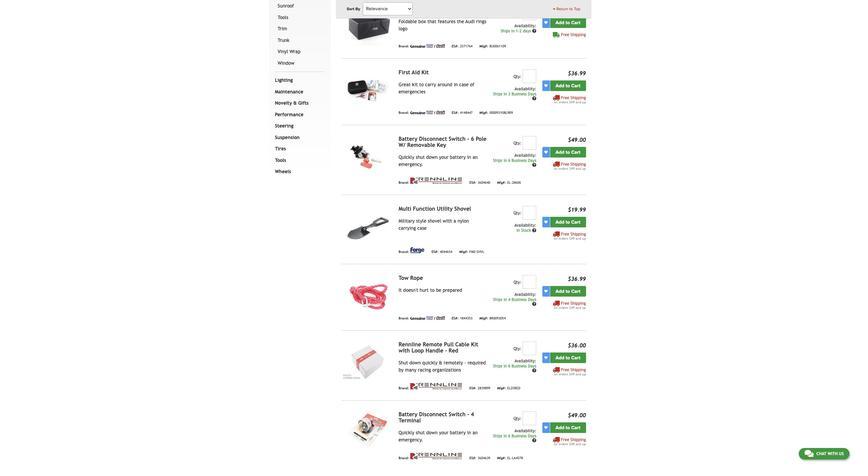 Task type: locate. For each thing, give the bounding box(es) containing it.
1 vertical spatial battery
[[450, 431, 466, 436]]

question circle image
[[533, 163, 537, 167], [533, 229, 537, 233], [533, 303, 537, 307], [533, 439, 537, 443]]

0 vertical spatial tools
[[278, 15, 289, 20]]

2 add to cart button from the top
[[550, 81, 586, 91]]

mfg#: left la4578
[[497, 457, 506, 461]]

add to cart for battery disconnect switch - 4 terminal
[[556, 426, 581, 431]]

shipping for battery disconnect switch - 4 terminal
[[571, 438, 586, 443]]

4 brand: from the top
[[399, 251, 409, 254]]

on for battery disconnect switch - 4 terminal
[[554, 443, 558, 447]]

in left 3
[[504, 92, 507, 97]]

ships in 1-2 days
[[501, 29, 533, 33]]

question circle image
[[533, 29, 537, 33], [533, 97, 537, 101], [533, 369, 537, 373]]

el- right the '3604639'
[[508, 457, 512, 461]]

$49.00 for battery disconnect switch - 6 pole w/ removable key
[[568, 137, 586, 143]]

0 horizontal spatial with
[[399, 348, 410, 354]]

3604639
[[478, 457, 491, 461]]

thumbnail image image
[[341, 342, 393, 381]]

0 vertical spatial $49.00
[[568, 137, 586, 143]]

box right cargo
[[436, 6, 445, 13]]

1 horizontal spatial case
[[460, 82, 469, 87]]

2 free from the top
[[561, 96, 570, 100]]

sunroof link
[[277, 0, 323, 12]]

1 vertical spatial genuine volkswagen audi - corporate logo image
[[411, 111, 445, 114]]

add to wish list image
[[545, 21, 548, 24], [545, 151, 548, 154], [545, 357, 548, 360]]

1 horizontal spatial box
[[436, 6, 445, 13]]

2 free shipping on orders $49 and up from the top
[[554, 162, 586, 171]]

free shipping on orders $49 and up for battery disconnect switch - 6 pole w/ removable key
[[554, 162, 586, 171]]

la4578
[[512, 457, 523, 461]]

ships in 6 business days up 28606
[[493, 158, 537, 163]]

battery down battery disconnect switch - 4 terminal link
[[450, 431, 466, 436]]

5 $49 from the top
[[570, 373, 575, 377]]

5 free shipping on orders $49 and up from the top
[[554, 368, 586, 377]]

add to wish list image for multi function utility shovel
[[545, 221, 548, 224]]

2
[[520, 29, 522, 33]]

availability: up stock
[[515, 223, 537, 228]]

1 vertical spatial quickly shut down your battery in an emergency.
[[399, 431, 478, 443]]

1 shut from the top
[[416, 155, 425, 160]]

1 horizontal spatial kit
[[471, 342, 479, 348]]

1 vertical spatial shut
[[416, 431, 425, 436]]

6 left pole
[[471, 136, 474, 142]]

5 orders from the top
[[559, 373, 569, 377]]

2 availability: from the top
[[515, 87, 537, 91]]

tools link up wheels
[[274, 155, 323, 166]]

down up the many
[[410, 361, 421, 366]]

mfg#: left 28606
[[497, 181, 506, 185]]

required
[[468, 361, 486, 366]]

4 orders from the top
[[559, 306, 569, 310]]

7 add to cart from the top
[[556, 426, 581, 431]]

2839899
[[478, 387, 491, 391]]

1 vertical spatial ships in 6 business days
[[493, 364, 537, 369]]

$49 for first aid kit
[[570, 100, 575, 104]]

1 business from the top
[[512, 92, 527, 97]]

4 free shipping on orders $49 and up from the top
[[554, 302, 586, 310]]

pole
[[476, 136, 487, 142]]

business
[[512, 92, 527, 97], [512, 158, 527, 163], [512, 298, 527, 303], [512, 364, 527, 369], [512, 434, 527, 439]]

ships in 4 business days
[[493, 298, 537, 303]]

nylon
[[458, 219, 469, 224]]

1 an from the top
[[473, 155, 478, 160]]

days
[[523, 29, 531, 33]]

top
[[574, 6, 581, 11]]

3 question circle image from the top
[[533, 369, 537, 373]]

1 days from the top
[[528, 92, 537, 97]]

mfg#: 8r0093054
[[480, 317, 506, 321]]

0 vertical spatial battery
[[450, 155, 466, 160]]

es#: left 1844353
[[452, 317, 459, 321]]

foldable
[[399, 19, 417, 24]]

2 vertical spatial add to wish list image
[[545, 357, 548, 360]]

1 horizontal spatial with
[[443, 219, 452, 224]]

ships left 1-
[[501, 29, 510, 33]]

1 vertical spatial tools
[[275, 158, 286, 163]]

an up es#: 3604639
[[473, 431, 478, 436]]

battery down battery disconnect switch - 6 pole w/ removable key link
[[450, 155, 466, 160]]

es#: left 2839899 at the bottom right of page
[[470, 387, 477, 391]]

return
[[557, 6, 569, 11]]

mfg#: left 8u0061109
[[480, 45, 488, 48]]

quickly down the terminal
[[399, 431, 415, 436]]

and for first aid kit
[[576, 100, 582, 104]]

1 free shipping on orders $49 and up from the top
[[554, 96, 586, 104]]

1 vertical spatial emergency.
[[399, 438, 423, 443]]

brand:
[[399, 45, 409, 48], [399, 111, 409, 115], [399, 181, 409, 185], [399, 251, 409, 254], [399, 317, 409, 321], [399, 387, 409, 391], [399, 457, 409, 461]]

1 horizontal spatial 4
[[509, 298, 511, 303]]

your down key
[[439, 155, 449, 160]]

0 vertical spatial shut
[[416, 155, 425, 160]]

it doesn't hurt to be prepared
[[399, 288, 462, 293]]

interior subcategories element
[[275, 0, 325, 72]]

8r0093054
[[490, 317, 506, 321]]

function
[[413, 206, 436, 212]]

quickly shut down your battery in an emergency. down battery disconnect switch - 4 terminal link
[[399, 431, 478, 443]]

2 disconnect from the top
[[419, 412, 447, 418]]

3 add to cart from the top
[[556, 150, 581, 155]]

availability: up ships in 3 business days
[[515, 87, 537, 91]]

box
[[436, 6, 445, 13], [419, 19, 426, 24]]

0 vertical spatial ships in 6 business days
[[493, 158, 537, 163]]

business for battery disconnect switch - 4 terminal
[[512, 434, 527, 439]]

1 battery from the top
[[450, 155, 466, 160]]

add to wish list image for $89.99
[[545, 21, 548, 24]]

and for multi function utility shovel
[[576, 237, 582, 241]]

6 up mfg#: el25red
[[509, 364, 511, 369]]

kit right aid
[[422, 69, 429, 76]]

& up organizations
[[439, 361, 443, 366]]

1 vertical spatial an
[[473, 431, 478, 436]]

7 shipping from the top
[[571, 438, 586, 443]]

ships in 6 business days for battery disconnect switch - 4 terminal
[[493, 434, 537, 439]]

7 brand: from the top
[[399, 457, 409, 461]]

0 horizontal spatial kit
[[422, 69, 429, 76]]

with inside military style shovel with a nylon carrying case
[[443, 219, 452, 224]]

4 days from the top
[[528, 364, 537, 369]]

tools
[[278, 15, 289, 20], [275, 158, 286, 163]]

availability: for tow rope
[[515, 293, 537, 297]]

1 your from the top
[[439, 155, 449, 160]]

4 and from the top
[[576, 306, 582, 310]]

1 add to cart button from the top
[[550, 17, 586, 28]]

0 vertical spatial genuine volkswagen audi - corporate logo image
[[411, 44, 445, 48]]

$49
[[570, 100, 575, 104], [570, 167, 575, 171], [570, 237, 575, 241], [570, 306, 575, 310], [570, 373, 575, 377], [570, 443, 575, 447]]

2 battery from the top
[[450, 431, 466, 436]]

0 vertical spatial box
[[436, 6, 445, 13]]

removable
[[407, 142, 435, 148]]

availability: up la4578
[[515, 429, 537, 434]]

None number field
[[523, 6, 537, 20], [523, 70, 537, 83], [523, 136, 537, 150], [523, 206, 537, 220], [523, 276, 537, 289], [523, 342, 537, 356], [523, 412, 537, 426], [523, 6, 537, 20], [523, 70, 537, 83], [523, 136, 537, 150], [523, 206, 537, 220], [523, 276, 537, 289], [523, 342, 537, 356], [523, 412, 537, 426]]

3 on from the top
[[554, 237, 558, 241]]

down
[[427, 155, 438, 160], [410, 361, 421, 366], [427, 431, 438, 436]]

an down pole
[[473, 155, 478, 160]]

0 horizontal spatial case
[[418, 226, 427, 231]]

genuine volkswagen audi - corporate logo image
[[411, 44, 445, 48], [411, 111, 445, 114], [411, 317, 445, 320]]

shut down the terminal
[[416, 431, 425, 436]]

add to wish list image for tow rope
[[545, 290, 548, 293]]

gifts
[[298, 101, 309, 106]]

2 add to cart from the top
[[556, 83, 581, 89]]

free shipping on orders $49 and up for first aid kit
[[554, 96, 586, 104]]

it
[[399, 288, 402, 293]]

in up mfg#: el25red
[[504, 364, 507, 369]]

switch
[[449, 136, 466, 142], [449, 412, 466, 418]]

es#: left the '3604639'
[[470, 457, 477, 461]]

6 for kit
[[509, 364, 511, 369]]

- inside shut down quickly & remotely - required by many racing organizations
[[465, 361, 466, 366]]

and for rennline remote pull cable kit with loop handle - red
[[576, 373, 582, 377]]

shipping for tow rope
[[571, 302, 586, 306]]

multi function utility shovel link
[[399, 206, 471, 212]]

tools up trim
[[278, 15, 289, 20]]

& left gifts
[[294, 101, 297, 106]]

up
[[583, 100, 586, 104], [583, 167, 586, 171], [583, 237, 586, 241], [583, 306, 586, 310], [583, 373, 586, 377], [583, 443, 586, 447]]

es#: 2571764
[[452, 45, 473, 48]]

1 up from the top
[[583, 100, 586, 104]]

in left 1-
[[512, 29, 515, 33]]

0 vertical spatial add to wish list image
[[545, 21, 548, 24]]

add to wish list image for $49.00
[[545, 151, 548, 154]]

2 days from the top
[[528, 158, 537, 163]]

case
[[460, 82, 469, 87], [418, 226, 427, 231]]

battery for battery disconnect switch - 4 terminal
[[399, 412, 418, 418]]

multi
[[399, 206, 412, 212]]

2 vertical spatial question circle image
[[533, 369, 537, 373]]

quickly for battery disconnect switch - 4 terminal
[[399, 431, 415, 436]]

ships in 6 business days up el25red
[[493, 364, 537, 369]]

es#: for rennline remote pull cable kit with loop handle - red
[[470, 387, 477, 391]]

kit right the cable in the right of the page
[[471, 342, 479, 348]]

orders for first aid kit
[[559, 100, 569, 104]]

2 shut from the top
[[416, 431, 425, 436]]

tires link
[[274, 144, 323, 155]]

up for tow rope
[[583, 306, 586, 310]]

rennline remote pull cable kit with loop handle - red
[[399, 342, 479, 354]]

tools inside interior subcategories element
[[278, 15, 289, 20]]

2 business from the top
[[512, 158, 527, 163]]

forge - corporate logo image
[[411, 248, 425, 254]]

on
[[554, 100, 558, 104], [554, 167, 558, 171], [554, 237, 558, 241], [554, 306, 558, 310], [554, 373, 558, 377], [554, 443, 558, 447]]

2 battery from the top
[[399, 412, 418, 418]]

0 vertical spatial down
[[427, 155, 438, 160]]

2 add from the top
[[556, 83, 565, 89]]

free for multi function utility shovel
[[561, 232, 570, 237]]

$36.99
[[568, 70, 586, 77], [568, 276, 586, 283]]

2 question circle image from the top
[[533, 97, 537, 101]]

free for battery disconnect switch - 4 terminal
[[561, 438, 570, 443]]

and
[[576, 100, 582, 104], [576, 167, 582, 171], [576, 237, 582, 241], [576, 306, 582, 310], [576, 373, 582, 377], [576, 443, 582, 447]]

disconnect inside battery disconnect switch - 4 terminal
[[419, 412, 447, 418]]

2 orders from the top
[[559, 167, 569, 171]]

tires
[[275, 146, 286, 152]]

free for first aid kit
[[561, 96, 570, 100]]

tools down tires
[[275, 158, 286, 163]]

0 vertical spatial 4
[[509, 298, 511, 303]]

with up shut
[[399, 348, 410, 354]]

wheels
[[275, 169, 291, 175]]

3 shipping from the top
[[571, 162, 586, 167]]

case down style
[[418, 226, 427, 231]]

shut down removable
[[416, 155, 425, 160]]

genuine volkswagen audi - corporate logo image for box
[[411, 44, 445, 48]]

military
[[399, 219, 415, 224]]

6 free shipping on orders $49 and up from the top
[[554, 438, 586, 447]]

days for tow rope
[[528, 298, 537, 303]]

your down battery disconnect switch - 4 terminal link
[[439, 431, 449, 436]]

caret up image
[[553, 7, 556, 11]]

6 up mfg#: el-28606
[[509, 158, 511, 163]]

add to wish list image
[[545, 84, 548, 88], [545, 221, 548, 224], [545, 290, 548, 293], [545, 427, 548, 430]]

6 orders from the top
[[559, 443, 569, 447]]

free shipping on orders $49 and up
[[554, 96, 586, 104], [554, 162, 586, 171], [554, 232, 586, 241], [554, 302, 586, 310], [554, 368, 586, 377], [554, 438, 586, 447]]

4 availability: from the top
[[515, 223, 537, 228]]

-
[[468, 136, 470, 142], [445, 348, 447, 354], [465, 361, 466, 366], [468, 412, 470, 418]]

1 vertical spatial rennline - corporate logo image
[[411, 383, 463, 390]]

1 emergency. from the top
[[399, 162, 423, 167]]

3 cart from the top
[[572, 150, 581, 155]]

days
[[528, 92, 537, 97], [528, 158, 537, 163], [528, 298, 537, 303], [528, 364, 537, 369], [528, 434, 537, 439]]

2 el- from the top
[[508, 457, 512, 461]]

2 vertical spatial genuine volkswagen audi - corporate logo image
[[411, 317, 445, 320]]

cable
[[456, 342, 470, 348]]

es#: left 4044654
[[432, 251, 439, 254]]

with left us
[[828, 452, 838, 457]]

add for rennline remote pull cable kit with loop handle - red
[[556, 355, 565, 361]]

switch inside battery disconnect switch - 6 pole w/ removable key
[[449, 136, 466, 142]]

to for rennline remote pull cable kit with loop handle - red
[[566, 355, 570, 361]]

ships up 8r0093054
[[493, 298, 503, 303]]

quickly
[[423, 361, 438, 366]]

1 add to cart from the top
[[556, 20, 581, 26]]

0 vertical spatial case
[[460, 82, 469, 87]]

1 vertical spatial case
[[418, 226, 427, 231]]

0 vertical spatial your
[[439, 155, 449, 160]]

emergency. down w/
[[399, 162, 423, 167]]

1 vertical spatial $49.00
[[568, 413, 586, 419]]

add to cart button for tow rope
[[550, 286, 586, 297]]

4 add to cart from the top
[[556, 220, 581, 225]]

4 add from the top
[[556, 220, 565, 225]]

3 ships in 6 business days from the top
[[493, 434, 537, 439]]

in for question circle image corresponding to tow rope
[[504, 298, 507, 303]]

to for battery disconnect switch - 4 terminal
[[566, 426, 570, 431]]

2 cart from the top
[[572, 83, 581, 89]]

free for tow rope
[[561, 302, 570, 306]]

0 vertical spatial disconnect
[[419, 136, 447, 142]]

pull
[[444, 342, 454, 348]]

0 horizontal spatial 4
[[471, 412, 474, 418]]

add to cart for tow rope
[[556, 289, 581, 295]]

fm0-
[[470, 251, 477, 254]]

1 vertical spatial 4
[[471, 412, 474, 418]]

0 vertical spatial rennline - corporate logo image
[[411, 178, 463, 184]]

disconnect inside battery disconnect switch - 6 pole w/ removable key
[[419, 136, 447, 142]]

0 vertical spatial battery
[[399, 136, 418, 142]]

5 availability: from the top
[[515, 293, 537, 297]]

6 and from the top
[[576, 443, 582, 447]]

battery inside battery disconnect switch - 6 pole w/ removable key
[[399, 136, 418, 142]]

with
[[443, 219, 452, 224], [399, 348, 410, 354], [828, 452, 838, 457]]

0 vertical spatial $36.99
[[568, 70, 586, 77]]

1 vertical spatial &
[[439, 361, 443, 366]]

switch inside battery disconnect switch - 4 terminal
[[449, 412, 466, 418]]

genuine volkswagen audi - corporate logo image down the that
[[411, 44, 445, 48]]

ships for battery disconnect switch - 6 pole w/ removable key
[[493, 158, 503, 163]]

down down battery disconnect switch - 4 terminal link
[[427, 431, 438, 436]]

mfg#: for first aid kit
[[480, 111, 488, 115]]

mfg#: left 8r0093054
[[480, 317, 488, 321]]

1 genuine volkswagen audi - corporate logo image from the top
[[411, 44, 445, 48]]

question circle image for battery disconnect switch - 4 terminal
[[533, 439, 537, 443]]

rennline - corporate logo image
[[411, 178, 463, 184], [411, 383, 463, 390], [411, 454, 463, 460]]

genuine volkswagen audi - corporate logo image up remote
[[411, 317, 445, 320]]

on for rennline remote pull cable kit with loop handle - red
[[554, 373, 558, 377]]

1 vertical spatial switch
[[449, 412, 466, 418]]

$49 for multi function utility shovel
[[570, 237, 575, 241]]

rope
[[411, 275, 423, 282]]

interior cargo box
[[399, 6, 445, 13]]

in up mfg#: el-la4578
[[504, 434, 507, 439]]

2 shipping from the top
[[571, 96, 586, 100]]

1 on from the top
[[554, 100, 558, 104]]

availability: up ships in 4 business days
[[515, 293, 537, 297]]

with inside rennline remote pull cable kit with loop handle - red
[[399, 348, 410, 354]]

1 vertical spatial your
[[439, 431, 449, 436]]

6 on from the top
[[554, 443, 558, 447]]

in right around
[[454, 82, 458, 87]]

brand: for tow rope
[[399, 317, 409, 321]]

rennline
[[399, 342, 421, 348]]

battery inside battery disconnect switch - 4 terminal
[[399, 412, 418, 418]]

emergencies
[[399, 89, 426, 95]]

2571764
[[460, 45, 473, 48]]

quickly
[[399, 155, 415, 160], [399, 431, 415, 436]]

availability: for multi function utility shovel
[[515, 223, 537, 228]]

chat
[[817, 452, 827, 457]]

2 qty: from the top
[[514, 141, 522, 146]]

add to wish list image for first aid kit
[[545, 84, 548, 88]]

in up es#: 3604640
[[467, 155, 471, 160]]

0 vertical spatial an
[[473, 155, 478, 160]]

1 horizontal spatial &
[[439, 361, 443, 366]]

ships for first aid kit
[[493, 92, 503, 97]]

5 on from the top
[[554, 373, 558, 377]]

1 vertical spatial question circle image
[[533, 97, 537, 101]]

3 orders from the top
[[559, 237, 569, 241]]

1 vertical spatial with
[[399, 348, 410, 354]]

ships left 3
[[493, 92, 503, 97]]

1 rennline - corporate logo image from the top
[[411, 178, 463, 184]]

4 on from the top
[[554, 306, 558, 310]]

7 free from the top
[[561, 438, 570, 443]]

4 add to cart button from the top
[[550, 217, 586, 228]]

2 $49.00 from the top
[[568, 413, 586, 419]]

quickly shut down your battery in an emergency. down key
[[399, 155, 478, 167]]

1 vertical spatial down
[[410, 361, 421, 366]]

mfg#: left 000093108l9b9
[[480, 111, 488, 115]]

8u0061109
[[490, 45, 506, 48]]

cart for tow rope
[[572, 289, 581, 295]]

1 cart from the top
[[572, 20, 581, 26]]

1 vertical spatial battery
[[399, 412, 418, 418]]

2 ships in 6 business days from the top
[[493, 364, 537, 369]]

1 disconnect from the top
[[419, 136, 447, 142]]

3 availability: from the top
[[515, 153, 537, 158]]

box left the that
[[419, 19, 426, 24]]

cart for multi function utility shovel
[[572, 220, 581, 225]]

5 up from the top
[[583, 373, 586, 377]]

el-
[[508, 181, 512, 185], [508, 457, 512, 461]]

ships in 6 business days for rennline remote pull cable kit with loop handle - red
[[493, 364, 537, 369]]

qty: for rennline remote pull cable kit with loop handle - red
[[514, 347, 522, 352]]

availability: up 28606
[[515, 153, 537, 158]]

free shipping on orders $49 and up for rennline remote pull cable kit with loop handle - red
[[554, 368, 586, 377]]

0 vertical spatial quickly shut down your battery in an emergency.
[[399, 155, 478, 167]]

shut for battery disconnect switch - 4 terminal
[[416, 431, 425, 436]]

3 add to wish list image from the top
[[545, 290, 548, 293]]

7 availability: from the top
[[515, 429, 537, 434]]

0 vertical spatial el-
[[508, 181, 512, 185]]

performance
[[275, 112, 304, 117]]

2 $49 from the top
[[570, 167, 575, 171]]

with left the a
[[443, 219, 452, 224]]

genuine volkswagen audi - corporate logo image down 'great kit to carry around in case of emergencies'
[[411, 111, 445, 114]]

to for interior cargo box
[[566, 20, 570, 26]]

6 free from the top
[[561, 368, 570, 373]]

2 an from the top
[[473, 431, 478, 436]]

1 $49 from the top
[[570, 100, 575, 104]]

qty: for battery disconnect switch - 6 pole w/ removable key
[[514, 141, 522, 146]]

up for multi function utility shovel
[[583, 237, 586, 241]]

days for battery disconnect switch - 6 pole w/ removable key
[[528, 158, 537, 163]]

es#2571764 - 8u0061109 - interior cargo box - foldable box that features the audi rings logo - genuine volkswagen audi - audi image
[[341, 6, 393, 45]]

mfg#: for interior cargo box
[[480, 45, 488, 48]]

2 quickly from the top
[[399, 431, 415, 436]]

add for battery disconnect switch - 4 terminal
[[556, 426, 565, 431]]

ships up mfg#: el-la4578
[[493, 434, 503, 439]]

es#3604639 - el-la4578 - battery disconnect switch - 4 terminal - quickly shut down your battery in an emergency. - rennline - audi bmw volkswagen mercedes benz mini porsche image
[[341, 412, 393, 451]]

4044654
[[440, 251, 453, 254]]

4 cart from the top
[[572, 220, 581, 225]]

availability: up el25red
[[515, 359, 537, 364]]

2 your from the top
[[439, 431, 449, 436]]

1 vertical spatial $36.99
[[568, 276, 586, 283]]

1 question circle image from the top
[[533, 163, 537, 167]]

2 up from the top
[[583, 167, 586, 171]]

steering link
[[274, 121, 323, 132]]

to inside 'link'
[[570, 6, 573, 11]]

add to wish list image for $36.00
[[545, 357, 548, 360]]

case left of
[[460, 82, 469, 87]]

down down key
[[427, 155, 438, 160]]

ships for tow rope
[[493, 298, 503, 303]]

question circle image for $36.99
[[533, 97, 537, 101]]

0 vertical spatial quickly
[[399, 155, 415, 160]]

2 vertical spatial ships in 6 business days
[[493, 434, 537, 439]]

question circle image for tow rope
[[533, 303, 537, 307]]

kit
[[422, 69, 429, 76], [471, 342, 479, 348]]

3 $49 from the top
[[570, 237, 575, 241]]

3 add to wish list image from the top
[[545, 357, 548, 360]]

5 cart from the top
[[572, 289, 581, 295]]

1 vertical spatial quickly
[[399, 431, 415, 436]]

ships in 6 business days up la4578
[[493, 434, 537, 439]]

7 add from the top
[[556, 426, 565, 431]]

0 vertical spatial with
[[443, 219, 452, 224]]

2 vertical spatial rennline - corporate logo image
[[411, 454, 463, 460]]

tools link down "sunroof" at the left
[[277, 12, 323, 23]]

3 brand: from the top
[[399, 181, 409, 185]]

6 availability: from the top
[[515, 359, 537, 364]]

0 vertical spatial switch
[[449, 136, 466, 142]]

mfg#:
[[480, 45, 488, 48], [480, 111, 488, 115], [497, 181, 506, 185], [460, 251, 468, 254], [480, 317, 488, 321], [497, 387, 506, 391], [497, 457, 506, 461]]

es#4044654 - fm0-shvl - multi function utility shovel - military style shovel with a nylon carrying case - forge - audi bmw volkswagen mercedes benz mini porsche image
[[341, 206, 393, 245]]

3 and from the top
[[576, 237, 582, 241]]

6 up mfg#: el-la4578
[[509, 434, 511, 439]]

es#: left 4148447
[[452, 111, 459, 115]]

shut for battery disconnect switch - 6 pole w/ removable key
[[416, 155, 425, 160]]

rennline - corporate logo image for handle
[[411, 383, 463, 390]]

0 vertical spatial question circle image
[[533, 29, 537, 33]]

2 brand: from the top
[[399, 111, 409, 115]]

battery
[[450, 155, 466, 160], [450, 431, 466, 436]]

availability: up days
[[515, 23, 537, 28]]

0 vertical spatial &
[[294, 101, 297, 106]]

2 vertical spatial with
[[828, 452, 838, 457]]

1 vertical spatial box
[[419, 19, 426, 24]]

es#: left 3604640
[[470, 181, 477, 185]]

2 vertical spatial down
[[427, 431, 438, 436]]

es#: 3604639
[[470, 457, 491, 461]]

2 genuine volkswagen audi - corporate logo image from the top
[[411, 111, 445, 114]]

in up 8r0093054
[[504, 298, 507, 303]]

5 add from the top
[[556, 289, 565, 295]]

in
[[512, 29, 515, 33], [454, 82, 458, 87], [504, 92, 507, 97], [467, 155, 471, 160], [504, 158, 507, 163], [504, 298, 507, 303], [504, 364, 507, 369], [467, 431, 471, 436], [504, 434, 507, 439]]

ships in 6 business days
[[493, 158, 537, 163], [493, 364, 537, 369], [493, 434, 537, 439]]

$36.99 for tow rope
[[568, 276, 586, 283]]

qty:
[[514, 74, 522, 79], [514, 141, 522, 146], [514, 211, 522, 216], [514, 280, 522, 285], [514, 347, 522, 352], [514, 417, 522, 422]]

add to cart
[[556, 20, 581, 26], [556, 83, 581, 89], [556, 150, 581, 155], [556, 220, 581, 225], [556, 289, 581, 295], [556, 355, 581, 361], [556, 426, 581, 431]]

el- right 3604640
[[508, 181, 512, 185]]

shipping for multi function utility shovel
[[571, 232, 586, 237]]

5 free from the top
[[561, 302, 570, 306]]

shvl
[[477, 251, 485, 254]]

$49.00
[[568, 137, 586, 143], [568, 413, 586, 419]]

ships
[[501, 29, 510, 33], [493, 92, 503, 97], [493, 158, 503, 163], [493, 298, 503, 303], [493, 364, 503, 369], [493, 434, 503, 439]]

mfg#: left el25red
[[497, 387, 506, 391]]

orders for multi function utility shovel
[[559, 237, 569, 241]]

in up mfg#: el-28606
[[504, 158, 507, 163]]

maintenance
[[275, 89, 304, 95]]

battery for battery disconnect switch - 6 pole w/ removable key
[[399, 136, 418, 142]]

7 cart from the top
[[572, 426, 581, 431]]

1 vertical spatial add to wish list image
[[545, 151, 548, 154]]

1 ships in 6 business days from the top
[[493, 158, 537, 163]]

0 vertical spatial emergency.
[[399, 162, 423, 167]]

es#: left 2571764
[[452, 45, 459, 48]]

mfg#: left fm0-
[[460, 251, 468, 254]]

0 horizontal spatial box
[[419, 19, 426, 24]]

1 vertical spatial disconnect
[[419, 412, 447, 418]]

1 vertical spatial el-
[[508, 457, 512, 461]]

28606
[[512, 181, 521, 185]]

$49 for battery disconnect switch - 4 terminal
[[570, 443, 575, 447]]

6 brand: from the top
[[399, 387, 409, 391]]

6 add to cart from the top
[[556, 355, 581, 361]]

days for rennline remote pull cable kit with loop handle - red
[[528, 364, 537, 369]]

1 $36.99 from the top
[[568, 70, 586, 77]]

ships right required
[[493, 364, 503, 369]]

quickly down w/
[[399, 155, 415, 160]]

novelty & gifts
[[275, 101, 309, 106]]

ships up mfg#: el-28606
[[493, 158, 503, 163]]

emergency. down the terminal
[[399, 438, 423, 443]]

2 emergency. from the top
[[399, 438, 423, 443]]

6 up from the top
[[583, 443, 586, 447]]

el- for battery disconnect switch - 6 pole w/ removable key
[[508, 181, 512, 185]]

wheels link
[[274, 166, 323, 178]]

1 vertical spatial kit
[[471, 342, 479, 348]]

free for rennline remote pull cable kit with loop handle - red
[[561, 368, 570, 373]]



Task type: describe. For each thing, give the bounding box(es) containing it.
by
[[399, 368, 404, 373]]

1 question circle image from the top
[[533, 29, 537, 33]]

features
[[438, 19, 456, 24]]

es#3604640 - el-28606 - battery disconnect switch - 6 pole w/ removable key - quickly shut down your battery in an emergency. - rennline - audi bmw volkswagen mercedes benz mini porsche image
[[341, 136, 393, 175]]

business for rennline remote pull cable kit with loop handle - red
[[512, 364, 527, 369]]

in for question circle image for battery disconnect switch - 6 pole w/ removable key
[[504, 158, 507, 163]]

of
[[470, 82, 475, 87]]

in for third question circle icon from the bottom
[[512, 29, 515, 33]]

brand: for rennline remote pull cable kit with loop handle - red
[[399, 387, 409, 391]]

4 inside battery disconnect switch - 4 terminal
[[471, 412, 474, 418]]

es#: 1844353
[[452, 317, 473, 321]]

chat with us link
[[799, 449, 850, 460]]

loop
[[412, 348, 424, 354]]

$49.00 for battery disconnect switch - 4 terminal
[[568, 413, 586, 419]]

question circle image for $36.00
[[533, 369, 537, 373]]

add for interior cargo box
[[556, 20, 565, 26]]

up for first aid kit
[[583, 100, 586, 104]]

chat with us
[[817, 452, 844, 457]]

add to cart for first aid kit
[[556, 83, 581, 89]]

key
[[437, 142, 447, 148]]

ships for rennline remote pull cable kit with loop handle - red
[[493, 364, 503, 369]]

free shipping on orders $49 and up for battery disconnect switch - 4 terminal
[[554, 438, 586, 447]]

carry
[[425, 82, 436, 87]]

shovel
[[455, 206, 471, 212]]

question circle image for battery disconnect switch - 6 pole w/ removable key
[[533, 163, 537, 167]]

mfg#: 8u0061109
[[480, 45, 506, 48]]

interior cargo box link
[[399, 6, 445, 13]]

es#: 3604640
[[470, 181, 491, 185]]

to for tow rope
[[566, 289, 570, 295]]

case inside 'great kit to carry around in case of emergencies'
[[460, 82, 469, 87]]

brand: for battery disconnect switch - 4 terminal
[[399, 457, 409, 461]]

add to cart button for multi function utility shovel
[[550, 217, 586, 228]]

0 vertical spatial tools link
[[277, 12, 323, 23]]

novelty
[[275, 101, 292, 106]]

battery for 6
[[450, 155, 466, 160]]

multi function utility shovel
[[399, 206, 471, 212]]

first
[[399, 69, 411, 76]]

on for tow rope
[[554, 306, 558, 310]]

brand: for interior cargo box
[[399, 45, 409, 48]]

mfg#: for battery disconnect switch - 4 terminal
[[497, 457, 506, 461]]

1 availability: from the top
[[515, 23, 537, 28]]

in inside 'great kit to carry around in case of emergencies'
[[454, 82, 458, 87]]

cart for battery disconnect switch - 6 pole w/ removable key
[[572, 150, 581, 155]]

organizations
[[433, 368, 461, 373]]

availability: for battery disconnect switch - 4 terminal
[[515, 429, 537, 434]]

style
[[416, 219, 427, 224]]

red
[[449, 348, 459, 354]]

free shipping
[[561, 32, 586, 37]]

that
[[428, 19, 437, 24]]

emergency. for battery disconnect switch - 4 terminal
[[399, 438, 423, 443]]

return to top link
[[553, 6, 581, 12]]

mfg#: el25red
[[497, 387, 521, 391]]

foldable box that features the audi rings logo
[[399, 19, 487, 31]]

switch for 4
[[449, 412, 466, 418]]

down inside shut down quickly & remotely - required by many racing organizations
[[410, 361, 421, 366]]

add to cart button for first aid kit
[[550, 81, 586, 91]]

to for first aid kit
[[566, 83, 570, 89]]

$49 for tow rope
[[570, 306, 575, 310]]

es#: 4148447
[[452, 111, 473, 115]]

es#1844353 - 8r0093054 - tow rope - it doesn't hurt to be prepared - genuine volkswagen audi - audi volkswagen image
[[341, 276, 393, 314]]

kit
[[412, 82, 418, 87]]

doesn't
[[404, 288, 419, 293]]

6 inside battery disconnect switch - 6 pole w/ removable key
[[471, 136, 474, 142]]

racing
[[418, 368, 431, 373]]

battery disconnect switch - 6 pole w/ removable key
[[399, 136, 487, 148]]

availability: for first aid kit
[[515, 87, 537, 91]]

6 for 4
[[509, 434, 511, 439]]

us
[[840, 452, 844, 457]]

mfg#: 000093108l9b9
[[480, 111, 513, 115]]

1 vertical spatial tools link
[[274, 155, 323, 166]]

an for battery disconnect switch - 6 pole w/ removable key
[[473, 155, 478, 160]]

on for multi function utility shovel
[[554, 237, 558, 241]]

add for tow rope
[[556, 289, 565, 295]]

audi
[[466, 19, 475, 24]]

case inside military style shovel with a nylon carrying case
[[418, 226, 427, 231]]

mfg#: el-28606
[[497, 181, 521, 185]]

3 rennline - corporate logo image from the top
[[411, 454, 463, 460]]

disconnect for pole
[[419, 136, 447, 142]]

days for battery disconnect switch - 4 terminal
[[528, 434, 537, 439]]

suspension link
[[274, 132, 323, 144]]

in
[[517, 228, 520, 233]]

carrying
[[399, 226, 416, 231]]

free for battery disconnect switch - 6 pole w/ removable key
[[561, 162, 570, 167]]

& inside shut down quickly & remotely - required by many racing organizations
[[439, 361, 443, 366]]

battery disconnect switch - 4 terminal
[[399, 412, 474, 424]]

$36.00
[[568, 343, 586, 349]]

military style shovel with a nylon carrying case
[[399, 219, 469, 231]]

and for battery disconnect switch - 4 terminal
[[576, 443, 582, 447]]

hurt
[[420, 288, 429, 293]]

trim link
[[277, 23, 323, 35]]

3604640
[[478, 181, 491, 185]]

box inside foldable box that features the audi rings logo
[[419, 19, 426, 24]]

remote
[[423, 342, 443, 348]]

great kit to carry around in case of emergencies
[[399, 82, 475, 95]]

sort
[[347, 6, 355, 11]]

great
[[399, 82, 411, 87]]

6 for 6
[[509, 158, 511, 163]]

w/
[[399, 142, 406, 148]]

performance link
[[274, 109, 323, 121]]

vinyl wrap
[[278, 49, 301, 54]]

add for first aid kit
[[556, 83, 565, 89]]

es#: for interior cargo box
[[452, 45, 459, 48]]

a
[[454, 219, 456, 224]]

comments image
[[805, 450, 814, 458]]

remotely
[[444, 361, 463, 366]]

in up es#: 3604639
[[467, 431, 471, 436]]

$89.99
[[568, 7, 586, 14]]

0 vertical spatial kit
[[422, 69, 429, 76]]

in stock
[[517, 228, 533, 233]]

kit inside rennline remote pull cable kit with loop handle - red
[[471, 342, 479, 348]]

on for first aid kit
[[554, 100, 558, 104]]

- inside rennline remote pull cable kit with loop handle - red
[[445, 348, 447, 354]]

quickly shut down your battery in an emergency. for pole
[[399, 155, 478, 167]]

trim
[[278, 26, 287, 32]]

add for multi function utility shovel
[[556, 220, 565, 225]]

battery for 4
[[450, 431, 466, 436]]

qty: for battery disconnect switch - 4 terminal
[[514, 417, 522, 422]]

$49 for rennline remote pull cable kit with loop handle - red
[[570, 373, 575, 377]]

ships in 6 business days for battery disconnect switch - 6 pole w/ removable key
[[493, 158, 537, 163]]

terminal
[[399, 418, 421, 424]]

wrap
[[290, 49, 301, 54]]

the
[[457, 19, 464, 24]]

000093108l9b9
[[490, 111, 513, 115]]

lighting
[[275, 78, 293, 83]]

window link
[[277, 58, 323, 69]]

es#: for multi function utility shovel
[[432, 251, 439, 254]]

es#4148447 - 000093108l9b9 - first aid kit - great kit to carry around in case of emergencies - genuine volkswagen audi - audi volkswagen image
[[341, 70, 393, 109]]

- inside battery disconnect switch - 6 pole w/ removable key
[[468, 136, 470, 142]]

an for battery disconnect switch - 4 terminal
[[473, 431, 478, 436]]

$19.99
[[568, 207, 586, 213]]

window
[[278, 60, 295, 66]]

be
[[436, 288, 442, 293]]

3 genuine volkswagen audi - corporate logo image from the top
[[411, 317, 445, 320]]

es#: 4044654
[[432, 251, 453, 254]]

orders for battery disconnect switch - 4 terminal
[[559, 443, 569, 447]]

ships in 3 business days
[[493, 92, 537, 97]]

to inside 'great kit to carry around in case of emergencies'
[[420, 82, 424, 87]]

mfg#: for rennline remote pull cable kit with loop handle - red
[[497, 387, 506, 391]]

0 horizontal spatial &
[[294, 101, 297, 106]]

down for battery disconnect switch - 4 terminal
[[427, 431, 438, 436]]

business for tow rope
[[512, 298, 527, 303]]

aid
[[412, 69, 420, 76]]

add to cart button for rennline remote pull cable kit with loop handle - red
[[550, 353, 586, 364]]

business for first aid kit
[[512, 92, 527, 97]]

orders for rennline remote pull cable kit with loop handle - red
[[559, 373, 569, 377]]

add to wish list image for battery disconnect switch - 4 terminal
[[545, 427, 548, 430]]

question circle image for multi function utility shovel
[[533, 229, 537, 233]]

cart for first aid kit
[[572, 83, 581, 89]]

and for battery disconnect switch - 6 pole w/ removable key
[[576, 167, 582, 171]]

add to cart for battery disconnect switch - 6 pole w/ removable key
[[556, 150, 581, 155]]

1844353
[[460, 317, 473, 321]]

many
[[405, 368, 417, 373]]

logo
[[399, 26, 408, 31]]

on for battery disconnect switch - 6 pole w/ removable key
[[554, 167, 558, 171]]

$36.99 for first aid kit
[[568, 70, 586, 77]]

mfg#: for battery disconnect switch - 6 pole w/ removable key
[[497, 181, 506, 185]]

add to cart for rennline remote pull cable kit with loop handle - red
[[556, 355, 581, 361]]

and for tow rope
[[576, 306, 582, 310]]

genuine volkswagen audi - corporate logo image for kit
[[411, 111, 445, 114]]

trunk
[[278, 38, 290, 43]]

business for battery disconnect switch - 6 pole w/ removable key
[[512, 158, 527, 163]]

1 shipping from the top
[[571, 32, 586, 37]]

quickly for battery disconnect switch - 6 pole w/ removable key
[[399, 155, 415, 160]]

in for question circle image associated with battery disconnect switch - 4 terminal
[[504, 434, 507, 439]]

return to top
[[556, 6, 581, 11]]

tow rope
[[399, 275, 423, 282]]

availability: for rennline remote pull cable kit with loop handle - red
[[515, 359, 537, 364]]

your for pole
[[439, 155, 449, 160]]

2 horizontal spatial with
[[828, 452, 838, 457]]

up for battery disconnect switch - 6 pole w/ removable key
[[583, 167, 586, 171]]

- inside battery disconnect switch - 4 terminal
[[468, 412, 470, 418]]

lighting link
[[274, 75, 323, 86]]

shipping for first aid kit
[[571, 96, 586, 100]]

battery disconnect switch - 6 pole w/ removable key link
[[399, 136, 487, 148]]

1 free from the top
[[561, 32, 570, 37]]

1-
[[516, 29, 520, 33]]

mfg#: el-la4578
[[497, 457, 523, 461]]

qty: for multi function utility shovel
[[514, 211, 522, 216]]

add for battery disconnect switch - 6 pole w/ removable key
[[556, 150, 565, 155]]

utility
[[437, 206, 453, 212]]

mfg#: for tow rope
[[480, 317, 488, 321]]



Task type: vqa. For each thing, say whether or not it's contained in the screenshot.
$36.99 corresponding to First Aid Kit
yes



